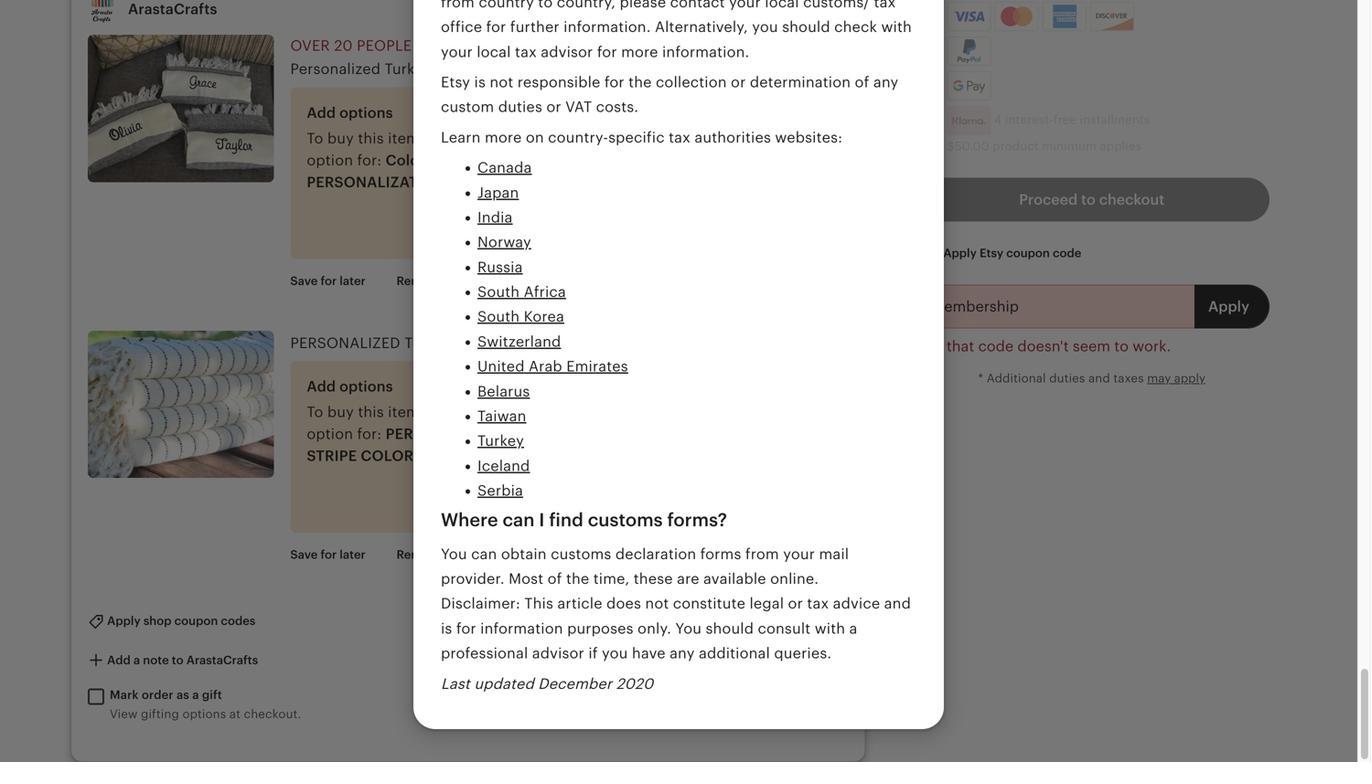 Task type: locate. For each thing, give the bounding box(es) containing it.
to buy this item, you must choose an option for: up &
[[307, 130, 571, 169]]

0 horizontal spatial tax
[[669, 129, 691, 146]]

have right people
[[416, 38, 455, 54]]

0 vertical spatial option
[[307, 152, 353, 169]]

tax right specific
[[669, 129, 691, 146]]

0 horizontal spatial have
[[416, 38, 455, 54]]

0 vertical spatial of
[[855, 74, 869, 91]]

have down the 'only.'
[[632, 646, 666, 662]]

this left their
[[459, 38, 492, 54]]

this for personalization
[[358, 404, 384, 421]]

1 vertical spatial can
[[471, 546, 497, 563]]

item, up colour
[[388, 130, 424, 147]]

japan link
[[478, 185, 519, 201]]

for: up color
[[357, 426, 382, 443]]

this
[[459, 38, 492, 54], [358, 130, 384, 147], [358, 404, 384, 421]]

this for colour options
[[358, 130, 384, 147]]

0 vertical spatial add
[[307, 105, 336, 121]]

must up options
[[458, 130, 494, 147]]

0 vertical spatial buy
[[327, 130, 354, 147]]

iceland link
[[478, 458, 530, 475]]

not inside you can obtain customs declaration forms from your mail provider. most of the time, these are available online. disclaimer: this article does not constitute legal or tax advice and is for information purposes only. you should consult with a professional advisor if you have any additional queries.
[[645, 596, 669, 613]]

duties down doesn't
[[1049, 372, 1085, 385]]

*
[[978, 372, 983, 385]]

1 horizontal spatial of
[[855, 74, 869, 91]]

to right proceed
[[1081, 192, 1096, 208]]

visa image
[[953, 8, 985, 25]]

this
[[524, 596, 553, 613]]

an for colour options
[[554, 130, 571, 147]]

south up switzerland
[[478, 309, 520, 325]]

0 vertical spatial must
[[458, 130, 494, 147]]

0 vertical spatial for
[[605, 74, 625, 91]]

can left i
[[503, 510, 535, 531]]

must
[[458, 130, 494, 147], [458, 404, 494, 421]]

a right as
[[192, 689, 199, 703]]

custom
[[441, 99, 494, 115]]

1 an from the top
[[554, 130, 571, 147]]

add options for colour options
[[307, 105, 393, 121]]

taiwan
[[478, 408, 526, 425]]

0 vertical spatial item,
[[388, 130, 424, 147]]

off)
[[828, 61, 848, 74]]

to inside button
[[1081, 192, 1096, 208]]

this up color
[[358, 404, 384, 421]]

mastercard image
[[998, 5, 1036, 29]]

and
[[499, 152, 526, 169], [1089, 372, 1110, 385], [884, 596, 911, 613]]

etsy inside etsy is not responsible for the collection or determination of any custom duties or vat costs.
[[441, 74, 470, 91]]

0 horizontal spatial can
[[471, 546, 497, 563]]

1 vertical spatial a
[[192, 689, 199, 703]]

2 to from the top
[[307, 404, 323, 421]]

add for personalization
[[307, 379, 336, 395]]

mark order as a gift view gifting options at checkout.
[[110, 689, 301, 722]]

options for colour options
[[339, 105, 393, 121]]

india
[[478, 209, 513, 226]]

of inside etsy is not responsible for the collection or determination of any custom duties or vat costs.
[[855, 74, 869, 91]]

code inside dropdown button
[[1053, 247, 1082, 260]]

is down disclaimer: at the bottom left of the page
[[441, 621, 452, 637]]

1 vertical spatial add options
[[307, 379, 393, 395]]

an right on at the left of page
[[554, 130, 571, 147]]

for down disclaimer: at the bottom left of the page
[[456, 621, 476, 637]]

1 horizontal spatial a
[[849, 621, 858, 637]]

of inside you can obtain customs declaration forms from your mail provider. most of the time, these are available online. disclaimer: this article does not constitute legal or tax advice and is for information purposes only. you should consult with a professional advisor if you have any additional queries.
[[548, 571, 562, 588]]

0 vertical spatial a
[[849, 621, 858, 637]]

can up provider.
[[471, 546, 497, 563]]

buy up colour options and personalization & size .
[[327, 130, 354, 147]]

1 vertical spatial south
[[478, 309, 520, 325]]

0 vertical spatial tax
[[669, 129, 691, 146]]

personalization inside personalization stripe color .
[[386, 426, 525, 443]]

1 horizontal spatial any
[[873, 74, 899, 91]]

choose
[[498, 130, 550, 147], [498, 404, 550, 421]]

1 horizontal spatial etsy
[[980, 247, 1004, 260]]

paypal image
[[950, 40, 988, 63]]

to buy this item, you must choose an option for: up color
[[307, 404, 571, 443]]

south down russia link
[[478, 284, 520, 301]]

1 add from the top
[[307, 105, 336, 121]]

1 horizontal spatial and
[[884, 596, 911, 613]]

options down gift
[[182, 708, 226, 722]]

0 horizontal spatial .
[[414, 448, 418, 465]]

add up the stripe
[[307, 379, 336, 395]]

1 to buy this item, you must choose an option for: from the top
[[307, 130, 571, 169]]

personalization inside colour options and personalization & size .
[[307, 174, 446, 191]]

23:19:05
[[798, 83, 848, 96]]

determination
[[750, 74, 851, 91]]

0 vertical spatial add options
[[307, 105, 393, 121]]

color
[[361, 448, 414, 465]]

add down over on the left
[[307, 105, 336, 121]]

2 an from the top
[[554, 404, 571, 421]]

1 horizontal spatial tax
[[807, 596, 829, 613]]

to buy this item, you must choose an option for: for colour options
[[307, 130, 571, 169]]

to
[[307, 130, 323, 147], [307, 404, 323, 421]]

you down constitute
[[675, 621, 702, 637]]

0 vertical spatial you
[[428, 130, 454, 147]]

from
[[745, 546, 779, 563]]

item, up personalization stripe color .
[[388, 404, 424, 421]]

0 vertical spatial customs
[[588, 510, 663, 531]]

0 vertical spatial choose
[[498, 130, 550, 147]]

not up custom
[[490, 74, 514, 91]]

iceland
[[478, 458, 530, 475]]

2 choose from the top
[[498, 404, 550, 421]]

0 vertical spatial personalization
[[307, 174, 446, 191]]

options
[[339, 105, 393, 121], [339, 379, 393, 395], [182, 708, 226, 722]]

0 vertical spatial duties
[[498, 99, 542, 115]]

information
[[480, 621, 563, 637]]

1 vertical spatial is
[[441, 621, 452, 637]]

1 choose from the top
[[498, 130, 550, 147]]

1 horizontal spatial in
[[784, 83, 795, 96]]

choose up canada link
[[498, 130, 550, 147]]

2 must from the top
[[458, 404, 494, 421]]

1 vertical spatial this
[[358, 130, 384, 147]]

the
[[629, 74, 652, 91], [566, 571, 589, 588]]

you inside you can obtain customs declaration forms from your mail provider. most of the time, these are available online. disclaimer: this article does not constitute legal or tax advice and is for information purposes only. you should consult with a professional advisor if you have any additional queries.
[[602, 646, 628, 662]]

purposes
[[567, 621, 634, 637]]

south korea link
[[478, 309, 564, 325]]

buy for colour options
[[327, 130, 354, 147]]

1 vertical spatial buy
[[327, 404, 354, 421]]

add options
[[307, 105, 393, 121], [307, 379, 393, 395]]

to buy this item, you must choose an option for: for personalization
[[307, 404, 571, 443]]

additional
[[987, 372, 1046, 385]]

Enter code text field
[[914, 285, 1195, 329]]

0 vertical spatial have
[[416, 38, 455, 54]]

learn
[[441, 129, 481, 146]]

1 horizontal spatial the
[[629, 74, 652, 91]]

add options up the stripe
[[307, 379, 393, 395]]

1 vertical spatial must
[[458, 404, 494, 421]]

option up the stripe
[[307, 426, 353, 443]]

1 vertical spatial and
[[1089, 372, 1110, 385]]

norway link
[[478, 234, 531, 251]]

not
[[490, 74, 514, 91], [645, 596, 669, 613]]

choose down belarus link in the left bottom of the page
[[498, 404, 550, 421]]

are
[[677, 571, 699, 588]]

etsy up custom
[[441, 74, 470, 91]]

authorities
[[695, 129, 771, 146]]

1 must from the top
[[458, 130, 494, 147]]

any right off)
[[873, 74, 899, 91]]

emirates
[[566, 359, 628, 375]]

2 item, from the top
[[388, 404, 424, 421]]

turkey link
[[478, 433, 524, 450]]

1 horizontal spatial is
[[474, 74, 486, 91]]

code up *
[[978, 339, 1014, 355]]

2020
[[616, 676, 653, 693]]

1 for: from the top
[[357, 152, 382, 169]]

last
[[441, 676, 470, 693]]

gift
[[202, 689, 222, 703]]

1 vertical spatial etsy
[[980, 247, 1004, 260]]

and down more
[[499, 152, 526, 169]]

1 to from the top
[[307, 130, 323, 147]]

0 horizontal spatial the
[[566, 571, 589, 588]]

1 add options from the top
[[307, 105, 393, 121]]

option left colour
[[307, 152, 353, 169]]

is
[[474, 74, 486, 91], [441, 621, 452, 637]]

in right ends
[[784, 83, 795, 96]]

1 vertical spatial not
[[645, 596, 669, 613]]

0 horizontal spatial for
[[456, 621, 476, 637]]

0 vertical spatial the
[[629, 74, 652, 91]]

1 vertical spatial for:
[[357, 426, 382, 443]]

0 horizontal spatial is
[[441, 621, 452, 637]]

your
[[783, 546, 815, 563]]

you up personalization stripe color .
[[428, 404, 454, 421]]

view
[[110, 708, 138, 722]]

india link
[[478, 209, 513, 226]]

1 vertical spatial options
[[339, 379, 393, 395]]

you
[[428, 130, 454, 147], [428, 404, 454, 421], [602, 646, 628, 662]]

1 buy from the top
[[327, 130, 354, 147]]

1 vertical spatial choose
[[498, 404, 550, 421]]

1 horizontal spatial duties
[[1049, 372, 1085, 385]]

buy
[[327, 130, 354, 147], [327, 404, 354, 421]]

is up custom
[[474, 74, 486, 91]]

can
[[503, 510, 535, 531], [471, 546, 497, 563]]

1 horizontal spatial not
[[645, 596, 669, 613]]

1 option from the top
[[307, 152, 353, 169]]

0 vertical spatial and
[[499, 152, 526, 169]]

2 for: from the top
[[357, 426, 382, 443]]

0 horizontal spatial a
[[192, 689, 199, 703]]

0 horizontal spatial to
[[1081, 192, 1096, 208]]

to right seem
[[1114, 339, 1129, 355]]

or left vat
[[546, 99, 561, 115]]

the up article
[[566, 571, 589, 588]]

their
[[515, 38, 557, 54]]

2 option from the top
[[307, 426, 353, 443]]

is inside you can obtain customs declaration forms from your mail provider. most of the time, these are available online. disclaimer: this article does not constitute legal or tax advice and is for information purposes only. you should consult with a professional advisor if you have any additional queries.
[[441, 621, 452, 637]]

1 item, from the top
[[388, 130, 424, 147]]

south africa link
[[478, 284, 566, 301]]

personalization down colour
[[307, 174, 446, 191]]

etsy inside dropdown button
[[980, 247, 1004, 260]]

minimum
[[1042, 140, 1097, 153]]

personalized turkish beach towel gift unique, bachelorette bridesmaid proposal wedding gift towel, monogrammed towels, unique christmas gift image
[[88, 35, 274, 183]]

last updated december 2020
[[441, 676, 653, 693]]

serbia
[[478, 483, 523, 500]]

1 horizontal spatial to
[[1114, 339, 1129, 355]]

for inside etsy is not responsible for the collection or determination of any custom duties or vat costs.
[[605, 74, 625, 91]]

find
[[549, 510, 584, 531]]

customs up declaration
[[588, 510, 663, 531]]

1 horizontal spatial can
[[503, 510, 535, 531]]

0 vertical spatial options
[[339, 105, 393, 121]]

or left "$"
[[731, 74, 746, 91]]

etsy
[[441, 74, 470, 91], [980, 247, 1004, 260]]

you up provider.
[[441, 546, 467, 563]]

mail
[[819, 546, 849, 563]]

2 vertical spatial you
[[602, 646, 628, 662]]

0 vertical spatial south
[[478, 284, 520, 301]]

this up colour options and personalization & size .
[[358, 130, 384, 147]]

and left taxes
[[1089, 372, 1110, 385]]

and right advice
[[884, 596, 911, 613]]

can inside you can obtain customs declaration forms from your mail provider. most of the time, these are available online. disclaimer: this article does not constitute legal or tax advice and is for information purposes only. you should consult with a professional advisor if you have any additional queries.
[[471, 546, 497, 563]]

1 vertical spatial customs
[[551, 546, 611, 563]]

0 vertical spatial this
[[459, 38, 492, 54]]

1 south from the top
[[478, 284, 520, 301]]

1 horizontal spatial code
[[1053, 247, 1082, 260]]

tax up with
[[807, 596, 829, 613]]

forms
[[700, 546, 741, 563]]

2 vertical spatial or
[[788, 596, 803, 613]]

disclaimer:
[[441, 596, 520, 613]]

duties up on at the left of page
[[498, 99, 542, 115]]

you for personalization
[[428, 404, 454, 421]]

must down belarus link in the left bottom of the page
[[458, 404, 494, 421]]

1 vertical spatial option
[[307, 426, 353, 443]]

in left their
[[496, 38, 511, 54]]

0 vertical spatial to buy this item, you must choose an option for:
[[307, 130, 571, 169]]

1 vertical spatial item,
[[388, 404, 424, 421]]

1 vertical spatial of
[[548, 571, 562, 588]]

serbia link
[[478, 483, 523, 500]]

personalization down taiwan link
[[386, 426, 525, 443]]

add options down 20
[[307, 105, 393, 121]]

options for personalization
[[339, 379, 393, 395]]

switzerland
[[478, 334, 561, 350]]

customs
[[588, 510, 663, 531], [551, 546, 611, 563]]

0 horizontal spatial not
[[490, 74, 514, 91]]

over
[[290, 38, 330, 54]]

to for colour options
[[307, 130, 323, 147]]

0 vertical spatial is
[[474, 74, 486, 91]]

1 vertical spatial any
[[670, 646, 695, 662]]

0 horizontal spatial or
[[546, 99, 561, 115]]

personalized turkish beach towel gift unique, monogrammed gift for girls weekend trip,  gift for woman who have everything, christmas gifts image
[[88, 331, 274, 479]]

2 vertical spatial this
[[358, 404, 384, 421]]

an for personalization
[[554, 404, 571, 421]]

options up color
[[339, 379, 393, 395]]

1 vertical spatial or
[[546, 99, 561, 115]]

code
[[1053, 247, 1082, 260], [978, 339, 1014, 355]]

0 vertical spatial can
[[503, 510, 535, 531]]

turkey
[[478, 433, 524, 450]]

korea
[[524, 309, 564, 325]]

2 add options from the top
[[307, 379, 393, 395]]

1 vertical spatial to buy this item, you must choose an option for:
[[307, 404, 571, 443]]

or down online.
[[788, 596, 803, 613]]

2 to buy this item, you must choose an option for: from the top
[[307, 404, 571, 443]]

1 vertical spatial in
[[784, 83, 795, 96]]

item, for personalization
[[388, 404, 424, 421]]

any down the 'only.'
[[670, 646, 695, 662]]

i
[[539, 510, 545, 531]]

costs.
[[596, 99, 639, 115]]

have
[[416, 38, 455, 54], [632, 646, 666, 662]]

etsy right 'apply'
[[980, 247, 1004, 260]]

add for colour options
[[307, 105, 336, 121]]

1 vertical spatial have
[[632, 646, 666, 662]]

. inside personalization stripe color .
[[414, 448, 418, 465]]

1 vertical spatial to
[[307, 404, 323, 421]]

1 vertical spatial tax
[[807, 596, 829, 613]]

for: left colour
[[357, 152, 382, 169]]

an down united arab emirates link
[[554, 404, 571, 421]]

0 vertical spatial any
[[873, 74, 899, 91]]

of right off)
[[855, 74, 869, 91]]

$50.00
[[947, 140, 989, 153]]

1 vertical spatial the
[[566, 571, 589, 588]]

0 horizontal spatial etsy
[[441, 74, 470, 91]]

you up options
[[428, 130, 454, 147]]

personalization
[[307, 174, 446, 191], [386, 426, 525, 443]]

2 add from the top
[[307, 379, 336, 395]]

options up colour
[[339, 105, 393, 121]]

any inside etsy is not responsible for the collection or determination of any custom duties or vat costs.
[[873, 74, 899, 91]]

2 buy from the top
[[327, 404, 354, 421]]

2 vertical spatial options
[[182, 708, 226, 722]]

does
[[607, 596, 641, 613]]

forms?
[[667, 510, 727, 531]]

a right with
[[849, 621, 858, 637]]

duties inside etsy is not responsible for the collection or determination of any custom duties or vat costs.
[[498, 99, 542, 115]]

customs down where can i find customs forms?
[[551, 546, 611, 563]]

of right most
[[548, 571, 562, 588]]

updated
[[474, 676, 534, 693]]

code right coupon at the top right of page
[[1053, 247, 1082, 260]]

or inside you can obtain customs declaration forms from your mail provider. most of the time, these are available online. disclaimer: this article does not constitute legal or tax advice and is for information purposes only. you should consult with a professional advisor if you have any additional queries.
[[788, 596, 803, 613]]

with
[[815, 621, 845, 637]]

for up costs.
[[605, 74, 625, 91]]

0 horizontal spatial you
[[441, 546, 467, 563]]

buy up the stripe
[[327, 404, 354, 421]]

2 horizontal spatial and
[[1089, 372, 1110, 385]]

doesn't
[[1018, 339, 1069, 355]]

hm,
[[914, 339, 943, 355]]

1 horizontal spatial .
[[496, 174, 500, 191]]

1 vertical spatial you
[[428, 404, 454, 421]]

0 vertical spatial etsy
[[441, 74, 470, 91]]

0 horizontal spatial code
[[978, 339, 1014, 355]]

where
[[441, 510, 498, 531]]

interest-
[[1005, 113, 1054, 127]]

personalization stripe color .
[[307, 426, 525, 465]]

1 vertical spatial .
[[414, 448, 418, 465]]

2 horizontal spatial or
[[788, 596, 803, 613]]

0 vertical spatial in
[[496, 38, 511, 54]]

colour
[[386, 152, 434, 169]]

0 horizontal spatial in
[[496, 38, 511, 54]]

more
[[485, 129, 522, 146]]

for: for personalization
[[357, 426, 382, 443]]

consult
[[758, 621, 811, 637]]

is inside etsy is not responsible for the collection or determination of any custom duties or vat costs.
[[474, 74, 486, 91]]

1 vertical spatial an
[[554, 404, 571, 421]]

or
[[731, 74, 746, 91], [546, 99, 561, 115], [788, 596, 803, 613]]

the up costs.
[[629, 74, 652, 91]]

online.
[[770, 571, 819, 588]]

0 horizontal spatial of
[[548, 571, 562, 588]]

not up the 'only.'
[[645, 596, 669, 613]]

you right the if
[[602, 646, 628, 662]]

0 horizontal spatial and
[[499, 152, 526, 169]]



Task type: vqa. For each thing, say whether or not it's contained in the screenshot.
Personalized Christmas Ornaments, Custom Christmas tree Decor, Wood Xmas decor, Laser Cut Names, Christmas Bauble, Gift Tags, Your Logo at right the now
no



Task type: describe. For each thing, give the bounding box(es) containing it.
queries.
[[774, 646, 832, 662]]

norway
[[478, 234, 531, 251]]

apply etsy coupon code button
[[900, 233, 1095, 274]]

canada
[[478, 160, 532, 176]]

canada japan india norway russia south africa south korea switzerland united arab emirates belarus taiwan turkey iceland serbia
[[478, 160, 628, 500]]

on
[[526, 129, 544, 146]]

africa
[[524, 284, 566, 301]]

belarus link
[[478, 384, 530, 400]]

you can obtain customs declaration forms from your mail provider. most of the time, these are available online. disclaimer: this article does not constitute legal or tax advice and is for information purposes only. you should consult with a professional advisor if you have any additional queries.
[[441, 546, 911, 662]]

0 vertical spatial or
[[731, 74, 746, 91]]

options inside mark order as a gift view gifting options at checkout.
[[182, 708, 226, 722]]

choose for colour options
[[498, 130, 550, 147]]

20
[[334, 38, 353, 54]]

sale ends in 23:19:05
[[725, 83, 848, 96]]

united
[[478, 359, 525, 375]]

japan
[[478, 185, 519, 201]]

vat
[[565, 99, 592, 115]]

(55% off)
[[794, 61, 848, 74]]

people
[[357, 38, 412, 54]]

ends
[[753, 83, 781, 96]]

at
[[229, 708, 241, 722]]

2 south from the top
[[478, 309, 520, 325]]

* additional duties and taxes may apply
[[978, 372, 1206, 385]]

for inside you can obtain customs declaration forms from your mail provider. most of the time, these are available online. disclaimer: this article does not constitute legal or tax advice and is for information purposes only. you should consult with a professional advisor if you have any additional queries.
[[456, 621, 476, 637]]

you for colour options
[[428, 130, 454, 147]]

colour options and personalization & size .
[[307, 152, 526, 191]]

have inside you can obtain customs declaration forms from your mail provider. most of the time, these are available online. disclaimer: this article does not constitute legal or tax advice and is for information purposes only. you should consult with a professional advisor if you have any additional queries.
[[632, 646, 666, 662]]

the inside etsy is not responsible for the collection or determination of any custom duties or vat costs.
[[629, 74, 652, 91]]

obtain
[[501, 546, 547, 563]]

can for obtain
[[471, 546, 497, 563]]

proceed to checkout
[[1019, 192, 1165, 208]]

option for colour options
[[307, 152, 353, 169]]

only.
[[638, 621, 671, 637]]

where can i find customs forms?
[[441, 510, 727, 531]]

0 vertical spatial you
[[441, 546, 467, 563]]

4 interest-free installments
[[991, 113, 1150, 127]]

additional
[[699, 646, 770, 662]]

russia
[[478, 259, 523, 276]]

coupon
[[1006, 247, 1050, 260]]

checkout
[[1099, 192, 1165, 208]]

switzerland link
[[478, 334, 561, 350]]

free
[[1054, 113, 1076, 127]]

available
[[703, 571, 766, 588]]

hm, that code doesn't seem to work.
[[914, 339, 1171, 355]]

(55%
[[797, 61, 825, 74]]

a inside you can obtain customs declaration forms from your mail provider. most of the time, these are available online. disclaimer: this article does not constitute legal or tax advice and is for information purposes only. you should consult with a professional advisor if you have any additional queries.
[[849, 621, 858, 637]]

apply
[[1174, 372, 1206, 385]]

specific
[[608, 129, 665, 146]]

most
[[509, 571, 544, 588]]

the inside you can obtain customs declaration forms from your mail provider. most of the time, these are available online. disclaimer: this article does not constitute legal or tax advice and is for information purposes only. you should consult with a professional advisor if you have any additional queries.
[[566, 571, 589, 588]]

stripe
[[307, 448, 357, 465]]

canada link
[[478, 160, 532, 176]]

&
[[449, 174, 460, 191]]

taxes
[[1114, 372, 1144, 385]]

and inside you can obtain customs declaration forms from your mail provider. most of the time, these are available online. disclaimer: this article does not constitute legal or tax advice and is for information purposes only. you should consult with a professional advisor if you have any additional queries.
[[884, 596, 911, 613]]

not inside etsy is not responsible for the collection or determination of any custom duties or vat costs.
[[490, 74, 514, 91]]

add options for personalization
[[307, 379, 393, 395]]

google pay image
[[948, 72, 990, 100]]

must for personalization
[[458, 404, 494, 421]]

choose for personalization
[[498, 404, 550, 421]]

may
[[1147, 372, 1171, 385]]

time,
[[593, 571, 630, 588]]

american express image
[[1045, 5, 1084, 29]]

professional
[[441, 646, 528, 662]]

proceed
[[1019, 192, 1078, 208]]

for: for colour options
[[357, 152, 382, 169]]

discover image
[[1091, 6, 1133, 30]]

arastacrafts image
[[88, 0, 117, 24]]

responsible
[[518, 74, 601, 91]]

that
[[947, 339, 974, 355]]

. inside colour options and personalization & size .
[[496, 174, 500, 191]]

size
[[464, 174, 496, 191]]

a inside mark order as a gift view gifting options at checkout.
[[192, 689, 199, 703]]

customs inside you can obtain customs declaration forms from your mail provider. most of the time, these are available online. disclaimer: this article does not constitute legal or tax advice and is for information purposes only. you should consult with a professional advisor if you have any additional queries.
[[551, 546, 611, 563]]

product
[[993, 140, 1039, 153]]

pay in 4 installments image
[[947, 106, 991, 136]]

as
[[176, 689, 189, 703]]

item, for colour options
[[388, 130, 424, 147]]

sale
[[725, 83, 750, 96]]

legal
[[750, 596, 784, 613]]

must for colour options
[[458, 130, 494, 147]]

customs and tax info dialog
[[0, 0, 1371, 763]]

any inside you can obtain customs declaration forms from your mail provider. most of the time, these are available online. disclaimer: this article does not constitute legal or tax advice and is for information purposes only. you should consult with a professional advisor if you have any additional queries.
[[670, 646, 695, 662]]

over 20 people have this in their cart
[[290, 38, 600, 54]]

can for i
[[503, 510, 535, 531]]

1 vertical spatial you
[[675, 621, 702, 637]]

apply etsy coupon code
[[943, 247, 1082, 260]]

1 vertical spatial to
[[1114, 339, 1129, 355]]

installments
[[1080, 113, 1150, 127]]

1 vertical spatial code
[[978, 339, 1014, 355]]

declaration
[[615, 546, 696, 563]]

country-
[[548, 129, 608, 146]]

tax inside you can obtain customs declaration forms from your mail provider. most of the time, these are available online. disclaimer: this article does not constitute legal or tax advice and is for information purposes only. you should consult with a professional advisor if you have any additional queries.
[[807, 596, 829, 613]]

these
[[634, 571, 673, 588]]

belarus
[[478, 384, 530, 400]]

to for personalization
[[307, 404, 323, 421]]

and inside colour options and personalization & size .
[[499, 152, 526, 169]]

united arab emirates link
[[478, 359, 628, 375]]

article
[[557, 596, 603, 613]]

buy for personalization
[[327, 404, 354, 421]]

checkout.
[[244, 708, 301, 722]]

1 vertical spatial duties
[[1049, 372, 1085, 385]]

work.
[[1133, 339, 1171, 355]]

$50.00 product minimum applies
[[947, 140, 1142, 153]]

order
[[142, 689, 174, 703]]

if
[[588, 646, 598, 662]]

taiwan link
[[478, 408, 526, 425]]

cart
[[561, 38, 600, 54]]

option for personalization
[[307, 426, 353, 443]]

collection
[[656, 74, 727, 91]]

apply
[[943, 247, 977, 260]]

mark
[[110, 689, 139, 703]]

russia link
[[478, 259, 523, 276]]



